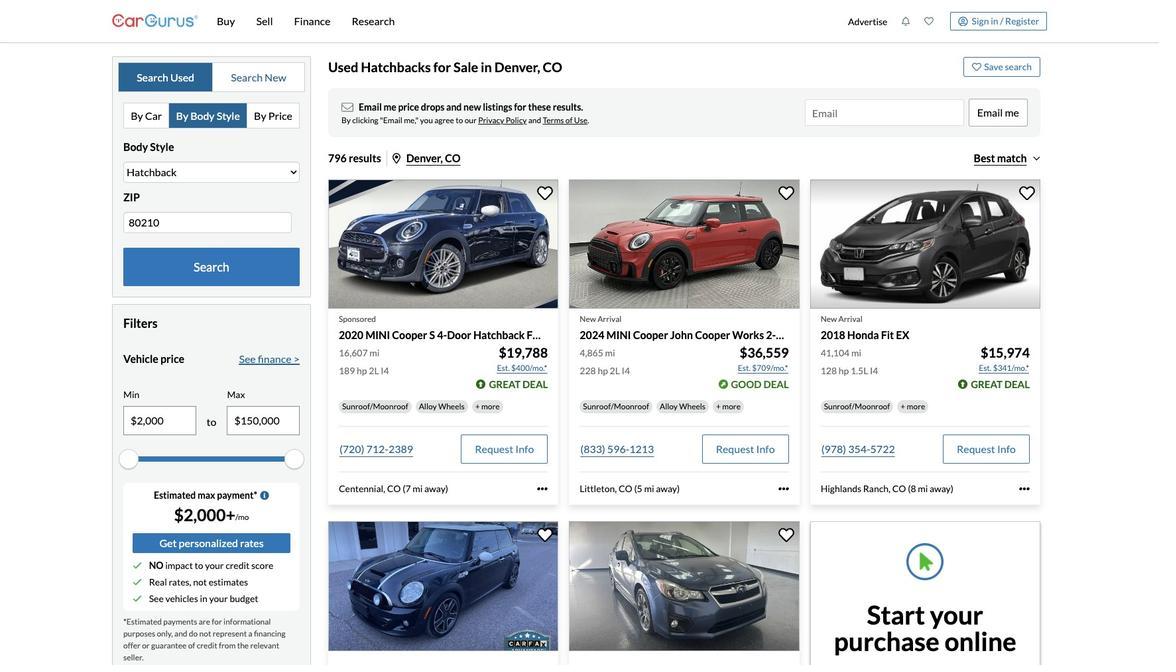 Task type: locate. For each thing, give the bounding box(es) containing it.
0 horizontal spatial fwd
[[527, 329, 552, 342]]

i4 inside 41,104 mi 128 hp 1.5l i4
[[870, 365, 879, 376]]

2 info from the left
[[757, 443, 775, 455]]

0 vertical spatial style
[[217, 109, 240, 122]]

2 vertical spatial to
[[195, 560, 203, 572]]

est. $341/mo.* button
[[979, 362, 1030, 375]]

mi inside 4,865 mi 228 hp 2l i4
[[605, 347, 615, 359]]

2 request info from the left
[[716, 443, 775, 455]]

1 horizontal spatial mini
[[607, 329, 631, 342]]

ellipsis h image left littleton,
[[538, 484, 548, 495]]

1 sunroof/moonroof from the left
[[342, 402, 408, 412]]

sunroof/moonroof up (833) 596-1213
[[583, 402, 649, 412]]

see left finance
[[239, 353, 256, 366]]

2 wheels from the left
[[679, 402, 706, 412]]

tab list containing by car
[[123, 103, 300, 129]]

1 horizontal spatial body
[[190, 109, 215, 122]]

0 horizontal spatial sunroof/moonroof
[[342, 402, 408, 412]]

ellipsis h image left highlands
[[779, 484, 789, 495]]

info
[[516, 443, 534, 455], [757, 443, 775, 455], [998, 443, 1016, 455]]

1 + more from the left
[[475, 402, 500, 412]]

me inside button
[[1005, 106, 1020, 119]]

by price tab
[[247, 104, 299, 128]]

blue 2018 honda fit ex hatchback front-wheel drive continuously variable transmission image
[[810, 180, 1041, 309]]

deal down $709/mo.*
[[764, 378, 789, 390]]

0 horizontal spatial deal
[[523, 378, 548, 390]]

*estimated payments are for informational purposes only, and do not represent a financing offer or guarantee of credit from the relevant seller.
[[123, 617, 286, 663]]

request info for $36,559
[[716, 443, 775, 455]]

results
[[349, 152, 381, 165]]

great for $19,788
[[489, 378, 521, 390]]

check image down check icon
[[133, 595, 142, 604]]

0 vertical spatial price
[[398, 101, 419, 113]]

1 wheels from the left
[[438, 402, 465, 412]]

away) right (5
[[656, 483, 680, 495]]

no
[[149, 560, 163, 572]]

16,607 mi 189 hp 2l i4
[[339, 347, 389, 376]]

2389
[[389, 443, 413, 455]]

0 vertical spatial in
[[991, 15, 999, 26]]

search used tab
[[119, 63, 213, 92]]

centennial, co (7 mi away)
[[339, 483, 448, 495]]

sunroof/moonroof up (720) 712-2389
[[342, 402, 408, 412]]

1 vertical spatial tab list
[[123, 103, 300, 129]]

2 ellipsis h image from the left
[[779, 484, 789, 495]]

3 + from the left
[[901, 402, 906, 412]]

guarantee
[[151, 641, 187, 651]]

3 i4 from the left
[[870, 365, 879, 376]]

2l for $19,788
[[369, 365, 379, 376]]

1 horizontal spatial +
[[716, 402, 721, 412]]

2 hatchback from the left
[[803, 329, 854, 342]]

by right car
[[176, 109, 188, 122]]

request info button for $15,974
[[943, 435, 1030, 464]]

me inside email me price drops and new listings for these results. by clicking "email me," you agree to our privacy policy and terms of use .
[[384, 101, 396, 113]]

est. for $19,788
[[497, 363, 510, 373]]

search down zip phone field
[[194, 260, 229, 275]]

black 2020 mini cooper s 4-door hatchback fwd hatchback front-wheel drive automatic image
[[328, 180, 559, 309]]

i4 inside 16,607 mi 189 hp 2l i4
[[381, 365, 389, 376]]

in inside menu item
[[991, 15, 999, 26]]

2 cooper from the left
[[633, 329, 668, 342]]

+ more
[[475, 402, 500, 412], [716, 402, 741, 412], [901, 402, 926, 412]]

16,607
[[339, 347, 368, 359]]

1 horizontal spatial sunroof/moonroof
[[583, 402, 649, 412]]

0 horizontal spatial est.
[[497, 363, 510, 373]]

request info for $19,788
[[475, 443, 534, 455]]

1 horizontal spatial new
[[580, 315, 596, 325]]

0 horizontal spatial mini
[[366, 329, 390, 342]]

in right sale
[[481, 59, 492, 75]]

by car tab
[[124, 104, 169, 128]]

mi right (8
[[918, 483, 928, 495]]

see finance >
[[239, 353, 300, 366]]

co for denver, co
[[445, 152, 461, 165]]

save
[[985, 61, 1003, 72]]

in left /
[[991, 15, 999, 26]]

tab list
[[118, 62, 305, 92], [123, 103, 300, 129]]

mi right (7
[[413, 483, 423, 495]]

3 sunroof/moonroof from the left
[[824, 402, 890, 412]]

3 info from the left
[[998, 443, 1016, 455]]

away) right (7
[[425, 483, 448, 495]]

(978) 354-5722
[[822, 443, 895, 455]]

deal for $19,788
[[523, 378, 548, 390]]

and down these
[[528, 115, 541, 125]]

financing
[[254, 629, 286, 639]]

by inside by price tab
[[254, 109, 266, 122]]

est. up good
[[738, 363, 751, 373]]

+
[[475, 402, 480, 412], [716, 402, 721, 412], [901, 402, 906, 412]]

mi inside 16,607 mi 189 hp 2l i4
[[370, 347, 380, 359]]

0 horizontal spatial and
[[174, 629, 187, 639]]

deal
[[523, 378, 548, 390], [764, 378, 789, 390], [1005, 378, 1030, 390]]

2 more from the left
[[723, 402, 741, 412]]

est. for $15,974
[[979, 363, 992, 373]]

your right start on the right of page
[[930, 601, 984, 631]]

(833) 596-1213 button
[[580, 435, 655, 464]]

hp inside 4,865 mi 228 hp 2l i4
[[598, 365, 608, 376]]

2 sunroof/moonroof from the left
[[583, 402, 649, 412]]

41,104 mi 128 hp 1.5l i4
[[821, 347, 879, 376]]

not
[[193, 577, 207, 588], [199, 629, 211, 639]]

tab list down the search used tab
[[123, 103, 300, 129]]

3 hp from the left
[[839, 365, 849, 376]]

1 great deal from the left
[[489, 378, 548, 390]]

buy button
[[206, 0, 246, 42]]

price
[[398, 101, 419, 113], [160, 353, 184, 366]]

est.
[[497, 363, 510, 373], [738, 363, 751, 373], [979, 363, 992, 373]]

0 horizontal spatial cooper
[[392, 329, 427, 342]]

cooper left 's'
[[392, 329, 427, 342]]

not up see vehicles in your budget
[[193, 577, 207, 588]]

impact
[[165, 560, 193, 572]]

our
[[465, 115, 477, 125]]

est. down $19,788
[[497, 363, 510, 373]]

1 alloy wheels from the left
[[419, 402, 465, 412]]

est. inside '$36,559 est. $709/mo.*'
[[738, 363, 751, 373]]

0 horizontal spatial email
[[359, 101, 382, 113]]

mini down sponsored
[[366, 329, 390, 342]]

1 horizontal spatial and
[[446, 101, 462, 113]]

for
[[434, 59, 451, 75], [514, 101, 527, 113], [212, 617, 222, 627]]

2 horizontal spatial away)
[[930, 483, 954, 495]]

1 vertical spatial style
[[150, 141, 174, 153]]

est. for $36,559
[[738, 363, 751, 373]]

info for $36,559
[[757, 443, 775, 455]]

search button
[[123, 248, 300, 286]]

2 horizontal spatial hp
[[839, 365, 849, 376]]

Max text field
[[228, 407, 299, 435]]

alloy
[[419, 402, 437, 412], [660, 402, 678, 412]]

co down agree at left
[[445, 152, 461, 165]]

see vehicles in your budget
[[149, 594, 258, 605]]

1 horizontal spatial of
[[566, 115, 573, 125]]

policy
[[506, 115, 527, 125]]

away) for $36,559
[[656, 483, 680, 495]]

1 horizontal spatial hatchback
[[803, 329, 854, 342]]

2 arrival from the left
[[839, 315, 863, 325]]

get
[[159, 537, 177, 550]]

arrival inside new arrival 2018 honda fit ex
[[839, 315, 863, 325]]

1 i4 from the left
[[381, 365, 389, 376]]

2 great deal from the left
[[971, 378, 1030, 390]]

0 horizontal spatial credit
[[197, 641, 217, 651]]

1 horizontal spatial door
[[776, 329, 801, 342]]

in down "real rates, not estimates"
[[200, 594, 207, 605]]

2 door from the left
[[776, 329, 801, 342]]

0 horizontal spatial request info button
[[461, 435, 548, 464]]

hatchback up 41,104
[[803, 329, 854, 342]]

1 away) from the left
[[425, 483, 448, 495]]

arrival for $36,559
[[598, 315, 622, 325]]

2 + more from the left
[[716, 402, 741, 412]]

1 horizontal spatial request info button
[[702, 435, 789, 464]]

seller.
[[123, 653, 144, 663]]

arrival up honda
[[839, 315, 863, 325]]

"email
[[380, 115, 403, 125]]

co left (5
[[619, 483, 633, 495]]

2 horizontal spatial in
[[991, 15, 999, 26]]

user icon image
[[959, 16, 969, 26]]

great deal down est. $400/mo.* button
[[489, 378, 548, 390]]

to left our
[[456, 115, 463, 125]]

596-
[[608, 443, 630, 455]]

3 away) from the left
[[930, 483, 954, 495]]

1 hp from the left
[[357, 365, 367, 376]]

mi up 1.5l
[[852, 347, 862, 359]]

1 request from the left
[[475, 443, 514, 455]]

hatchback up $19,788
[[474, 329, 525, 342]]

fwd left fit
[[856, 329, 881, 342]]

ellipsis h image for $36,559
[[779, 484, 789, 495]]

2 away) from the left
[[656, 483, 680, 495]]

request info button for $19,788
[[461, 435, 548, 464]]

alloy wheels for $36,559
[[660, 402, 706, 412]]

0 horizontal spatial i4
[[381, 365, 389, 376]]

email inside button
[[978, 106, 1003, 119]]

+ more for $19,788
[[475, 402, 500, 412]]

1 horizontal spatial 2l
[[610, 365, 620, 376]]

check image
[[133, 578, 142, 587]]

2 great from the left
[[971, 378, 1003, 390]]

search inside button
[[194, 260, 229, 275]]

1 horizontal spatial away)
[[656, 483, 680, 495]]

2l inside 16,607 mi 189 hp 2l i4
[[369, 365, 379, 376]]

credit down do
[[197, 641, 217, 651]]

research
[[352, 15, 395, 27]]

2 horizontal spatial i4
[[870, 365, 879, 376]]

3 request from the left
[[957, 443, 996, 455]]

style down car
[[150, 141, 174, 153]]

search up by price
[[231, 71, 263, 83]]

0 vertical spatial check image
[[133, 562, 142, 571]]

request for $19,788
[[475, 443, 514, 455]]

i4 right 189
[[381, 365, 389, 376]]

2 alloy wheels from the left
[[660, 402, 706, 412]]

2 horizontal spatial cooper
[[695, 329, 730, 342]]

by left car
[[131, 109, 143, 122]]

real
[[149, 577, 167, 588]]

1 est. from the left
[[497, 363, 510, 373]]

+ for $36,559
[[716, 402, 721, 412]]

credit
[[226, 560, 250, 572], [197, 641, 217, 651]]

cargurus logo homepage link image
[[112, 2, 198, 40]]

0 horizontal spatial hatchback
[[474, 329, 525, 342]]

by body style
[[176, 109, 240, 122]]

envelope image
[[342, 102, 354, 113]]

1 request info from the left
[[475, 443, 534, 455]]

new up by price
[[265, 71, 286, 83]]

co left (7
[[387, 483, 401, 495]]

finance
[[294, 15, 331, 27]]

alloy for $36,559
[[660, 402, 678, 412]]

info circle image
[[260, 491, 269, 501]]

body right car
[[190, 109, 215, 122]]

more
[[482, 402, 500, 412], [723, 402, 741, 412], [907, 402, 926, 412]]

1 vertical spatial credit
[[197, 641, 217, 651]]

search
[[137, 71, 168, 83], [231, 71, 263, 83], [194, 260, 229, 275]]

door up the $36,559
[[776, 329, 801, 342]]

cooper inside sponsored 2020 mini cooper s 4-door hatchback fwd
[[392, 329, 427, 342]]

2 request from the left
[[716, 443, 755, 455]]

1 horizontal spatial arrival
[[839, 315, 863, 325]]

good
[[731, 378, 762, 390]]

0 horizontal spatial info
[[516, 443, 534, 455]]

arrival inside new arrival 2024 mini cooper john cooper works 2-door hatchback fwd
[[598, 315, 622, 325]]

by down the envelope icon
[[342, 115, 351, 125]]

1 request info button from the left
[[461, 435, 548, 464]]

1 horizontal spatial see
[[239, 353, 256, 366]]

0 horizontal spatial used
[[170, 71, 194, 83]]

clicking
[[352, 115, 379, 125]]

2 deal from the left
[[764, 378, 789, 390]]

1 arrival from the left
[[598, 315, 622, 325]]

fwd up $19,788
[[527, 329, 552, 342]]

denver, up listings
[[495, 59, 540, 75]]

co up these
[[543, 59, 563, 75]]

price right vehicle at the left of the page
[[160, 353, 184, 366]]

of left use
[[566, 115, 573, 125]]

me down save search
[[1005, 106, 1020, 119]]

1 horizontal spatial alloy
[[660, 402, 678, 412]]

2 horizontal spatial info
[[998, 443, 1016, 455]]

2 vertical spatial in
[[200, 594, 207, 605]]

away) right (8
[[930, 483, 954, 495]]

2 horizontal spatial request
[[957, 443, 996, 455]]

1 vertical spatial see
[[149, 594, 164, 605]]

great down the est. $341/mo.* button
[[971, 378, 1003, 390]]

real rates, not estimates
[[149, 577, 248, 588]]

3 deal from the left
[[1005, 378, 1030, 390]]

0 horizontal spatial for
[[212, 617, 222, 627]]

2 horizontal spatial for
[[514, 101, 527, 113]]

1 alloy from the left
[[419, 402, 437, 412]]

2 alloy from the left
[[660, 402, 678, 412]]

(5
[[634, 483, 643, 495]]

2l inside 4,865 mi 228 hp 2l i4
[[610, 365, 620, 376]]

0 horizontal spatial style
[[150, 141, 174, 153]]

heart image
[[973, 62, 982, 72]]

of down do
[[188, 641, 195, 651]]

by for by price
[[254, 109, 266, 122]]

not right do
[[199, 629, 211, 639]]

+ for $19,788
[[475, 402, 480, 412]]

of inside *estimated payments are for informational purposes only, and do not represent a financing offer or guarantee of credit from the relevant seller.
[[188, 641, 195, 651]]

search up car
[[137, 71, 168, 83]]

request for $15,974
[[957, 443, 996, 455]]

2 vertical spatial and
[[174, 629, 187, 639]]

2 2l from the left
[[610, 365, 620, 376]]

get personalized rates
[[159, 537, 264, 550]]

finance
[[258, 353, 292, 366]]

189
[[339, 365, 355, 376]]

1 deal from the left
[[523, 378, 548, 390]]

mini inside new arrival 2024 mini cooper john cooper works 2-door hatchback fwd
[[607, 329, 631, 342]]

1 horizontal spatial for
[[434, 59, 451, 75]]

by inside by car tab
[[131, 109, 143, 122]]

finance button
[[284, 0, 341, 42]]

ex
[[896, 329, 910, 342]]

email for email me
[[978, 106, 1003, 119]]

ellipsis h image
[[1020, 484, 1030, 495]]

great deal
[[489, 378, 548, 390], [971, 378, 1030, 390]]

menu
[[841, 3, 1047, 40]]

great
[[489, 378, 521, 390], [971, 378, 1003, 390]]

1 info from the left
[[516, 443, 534, 455]]

2 hp from the left
[[598, 365, 608, 376]]

1 vertical spatial check image
[[133, 595, 142, 604]]

2 horizontal spatial to
[[456, 115, 463, 125]]

0 horizontal spatial +
[[475, 402, 480, 412]]

i4 inside 4,865 mi 228 hp 2l i4
[[622, 365, 630, 376]]

est. inside the $15,974 est. $341/mo.*
[[979, 363, 992, 373]]

0 horizontal spatial search
[[137, 71, 168, 83]]

privacy
[[478, 115, 504, 125]]

1 cooper from the left
[[392, 329, 427, 342]]

ellipsis h image
[[538, 484, 548, 495], [779, 484, 789, 495]]

used up the envelope icon
[[328, 59, 358, 75]]

1 hatchback from the left
[[474, 329, 525, 342]]

by inside the by body style tab
[[176, 109, 188, 122]]

new for $36,559
[[580, 315, 596, 325]]

car
[[145, 109, 162, 122]]

by for by car
[[131, 109, 143, 122]]

email inside email me price drops and new listings for these results. by clicking "email me," you agree to our privacy policy and terms of use .
[[359, 101, 382, 113]]

deal down $400/mo.*
[[523, 378, 548, 390]]

price inside email me price drops and new listings for these results. by clicking "email me," you agree to our privacy policy and terms of use .
[[398, 101, 419, 113]]

est. down $15,974
[[979, 363, 992, 373]]

0 horizontal spatial request info
[[475, 443, 534, 455]]

mini right the '2024'
[[607, 329, 631, 342]]

1 vertical spatial denver,
[[406, 152, 443, 165]]

email for email me price drops and new listings for these results. by clicking "email me," you agree to our privacy policy and terms of use .
[[359, 101, 382, 113]]

3 + more from the left
[[901, 402, 926, 412]]

body inside tab
[[190, 109, 215, 122]]

0 horizontal spatial away)
[[425, 483, 448, 495]]

2 horizontal spatial search
[[231, 71, 263, 83]]

price up me,"
[[398, 101, 419, 113]]

search for search new
[[231, 71, 263, 83]]

sell button
[[246, 0, 284, 42]]

body down by car tab
[[123, 141, 148, 153]]

1 great from the left
[[489, 378, 521, 390]]

request info button
[[461, 435, 548, 464], [702, 435, 789, 464], [943, 435, 1030, 464]]

more for $19,788
[[482, 402, 500, 412]]

1 horizontal spatial price
[[398, 101, 419, 113]]

co left (8
[[893, 483, 906, 495]]

1 door from the left
[[447, 329, 472, 342]]

2 est. from the left
[[738, 363, 751, 373]]

to left max text box
[[207, 416, 217, 428]]

no impact to your credit score
[[149, 560, 274, 572]]

ZIP telephone field
[[123, 212, 292, 233]]

info for $15,974
[[998, 443, 1016, 455]]

hatchback
[[474, 329, 525, 342], [803, 329, 854, 342]]

0 horizontal spatial denver,
[[406, 152, 443, 165]]

2 horizontal spatial +
[[901, 402, 906, 412]]

3 request info button from the left
[[943, 435, 1030, 464]]

1 horizontal spatial great deal
[[971, 378, 1030, 390]]

2 request info button from the left
[[702, 435, 789, 464]]

search new
[[231, 71, 286, 83]]

save search button
[[965, 58, 1040, 76]]

check image
[[133, 562, 142, 571], [133, 595, 142, 604]]

door inside sponsored 2020 mini cooper s 4-door hatchback fwd
[[447, 329, 472, 342]]

est. inside $19,788 est. $400/mo.*
[[497, 363, 510, 373]]

0 horizontal spatial + more
[[475, 402, 500, 412]]

0 horizontal spatial me
[[384, 101, 396, 113]]

hp right 189
[[357, 365, 367, 376]]

for inside email me price drops and new listings for these results. by clicking "email me," you agree to our privacy policy and terms of use .
[[514, 101, 527, 113]]

fwd inside sponsored 2020 mini cooper s 4-door hatchback fwd
[[527, 329, 552, 342]]

1 horizontal spatial email
[[978, 106, 1003, 119]]

2 fwd from the left
[[856, 329, 881, 342]]

arrival up the '2024'
[[598, 315, 622, 325]]

1 horizontal spatial est.
[[738, 363, 751, 373]]

door right 's'
[[447, 329, 472, 342]]

your for credit
[[205, 560, 224, 572]]

check image up check icon
[[133, 562, 142, 571]]

your up estimates
[[205, 560, 224, 572]]

filters
[[123, 316, 158, 331]]

tab list up the by body style
[[118, 62, 305, 92]]

open notifications image
[[902, 17, 911, 26]]

for right are
[[212, 617, 222, 627]]

2 horizontal spatial est.
[[979, 363, 992, 373]]

by left price at the top
[[254, 109, 266, 122]]

2 mini from the left
[[607, 329, 631, 342]]

hp for $19,788
[[357, 365, 367, 376]]

denver, right map marker alt image at the top left of page
[[406, 152, 443, 165]]

2 i4 from the left
[[622, 365, 630, 376]]

3 est. from the left
[[979, 363, 992, 373]]

arrival for $15,974
[[839, 315, 863, 325]]

0 vertical spatial see
[[239, 353, 256, 366]]

0 vertical spatial body
[[190, 109, 215, 122]]

new inside new arrival 2018 honda fit ex
[[821, 315, 837, 325]]

sunroof/moonroof for $36,559
[[583, 402, 649, 412]]

0 horizontal spatial see
[[149, 594, 164, 605]]

1 ellipsis h image from the left
[[538, 484, 548, 495]]

see down real
[[149, 594, 164, 605]]

(720) 712-2389
[[340, 443, 413, 455]]

i4 right 1.5l
[[870, 365, 879, 376]]

by inside email me price drops and new listings for these results. by clicking "email me," you agree to our privacy policy and terms of use .
[[342, 115, 351, 125]]

style left by price
[[217, 109, 240, 122]]

new inside new arrival 2024 mini cooper john cooper works 2-door hatchback fwd
[[580, 315, 596, 325]]

email down "save"
[[978, 106, 1003, 119]]

0 horizontal spatial body
[[123, 141, 148, 153]]

see for see vehicles in your budget
[[149, 594, 164, 605]]

used up the by body style
[[170, 71, 194, 83]]

honda
[[848, 329, 879, 342]]

menu bar
[[198, 0, 841, 42]]

0 horizontal spatial new
[[265, 71, 286, 83]]

1 more from the left
[[482, 402, 500, 412]]

1 vertical spatial and
[[528, 115, 541, 125]]

2 vertical spatial for
[[212, 617, 222, 627]]

cooper left john on the right of the page
[[633, 329, 668, 342]]

1 mini from the left
[[366, 329, 390, 342]]

$400/mo.*
[[511, 363, 547, 373]]

hp inside 41,104 mi 128 hp 1.5l i4
[[839, 365, 849, 376]]

1 + from the left
[[475, 402, 480, 412]]

me up '"email'
[[384, 101, 396, 113]]

0 horizontal spatial wheels
[[438, 402, 465, 412]]

sell
[[256, 15, 273, 27]]

for left sale
[[434, 59, 451, 75]]

mi right "16,607"
[[370, 347, 380, 359]]

2 horizontal spatial request info
[[957, 443, 1016, 455]]

by for by body style
[[176, 109, 188, 122]]

payment*
[[217, 490, 257, 501]]

0 vertical spatial tab list
[[118, 62, 305, 92]]

2012 mini cooper s hatchback front-wheel drive 6-speed manual image
[[328, 522, 559, 652]]

alloy for $19,788
[[419, 402, 437, 412]]

style inside the by body style tab
[[217, 109, 240, 122]]

mi inside 41,104 mi 128 hp 1.5l i4
[[852, 347, 862, 359]]

2 horizontal spatial sunroof/moonroof
[[824, 402, 890, 412]]

hp inside 16,607 mi 189 hp 2l i4
[[357, 365, 367, 376]]

i4 right 228
[[622, 365, 630, 376]]

0 horizontal spatial great
[[489, 378, 521, 390]]

0 horizontal spatial hp
[[357, 365, 367, 376]]

1 fwd from the left
[[527, 329, 552, 342]]

1 vertical spatial price
[[160, 353, 184, 366]]

2 + from the left
[[716, 402, 721, 412]]

great deal down the est. $341/mo.* button
[[971, 378, 1030, 390]]

3 request info from the left
[[957, 443, 1016, 455]]

0 horizontal spatial great deal
[[489, 378, 548, 390]]

mi right 4,865
[[605, 347, 615, 359]]

0 vertical spatial denver,
[[495, 59, 540, 75]]

for up policy
[[514, 101, 527, 113]]

great deal for $15,974
[[971, 378, 1030, 390]]

1 vertical spatial in
[[481, 59, 492, 75]]

new up the '2024'
[[580, 315, 596, 325]]

1 horizontal spatial request info
[[716, 443, 775, 455]]

0 horizontal spatial of
[[188, 641, 195, 651]]

1 2l from the left
[[369, 365, 379, 376]]

1 horizontal spatial deal
[[764, 378, 789, 390]]

1 horizontal spatial info
[[757, 443, 775, 455]]

hp right 228
[[598, 365, 608, 376]]

Email email field
[[805, 99, 964, 126]]

1 horizontal spatial request
[[716, 443, 755, 455]]

0 vertical spatial to
[[456, 115, 463, 125]]

1 vertical spatial not
[[199, 629, 211, 639]]

great down est. $400/mo.* button
[[489, 378, 521, 390]]

2l right 228
[[610, 365, 620, 376]]

1 horizontal spatial search
[[194, 260, 229, 275]]

do
[[189, 629, 198, 639]]

away)
[[425, 483, 448, 495], [656, 483, 680, 495], [930, 483, 954, 495]]

to up "real rates, not estimates"
[[195, 560, 203, 572]]

2 check image from the top
[[133, 595, 142, 604]]

your down estimates
[[209, 594, 228, 605]]

sunroof/moonroof down 1.5l
[[824, 402, 890, 412]]

from
[[219, 641, 236, 651]]

new up 2018
[[821, 315, 837, 325]]

hp for $36,559
[[598, 365, 608, 376]]

and down payments
[[174, 629, 187, 639]]

cooper right john on the right of the page
[[695, 329, 730, 342]]

and up agree at left
[[446, 101, 462, 113]]

deal down the $341/mo.*
[[1005, 378, 1030, 390]]

mi
[[370, 347, 380, 359], [605, 347, 615, 359], [852, 347, 862, 359], [413, 483, 423, 495], [644, 483, 654, 495], [918, 483, 928, 495]]

email up clicking
[[359, 101, 382, 113]]

1 horizontal spatial alloy wheels
[[660, 402, 706, 412]]

2l right 189
[[369, 365, 379, 376]]

hp right 128
[[839, 365, 849, 376]]

sale
[[454, 59, 478, 75]]



Task type: describe. For each thing, give the bounding box(es) containing it.
1.5l
[[851, 365, 869, 376]]

(7
[[403, 483, 411, 495]]

research button
[[341, 0, 406, 42]]

sign in / register menu item
[[941, 12, 1047, 31]]

hatchback inside new arrival 2024 mini cooper john cooper works 2-door hatchback fwd
[[803, 329, 854, 342]]

saved cars image
[[925, 17, 934, 26]]

$19,788 est. $400/mo.*
[[497, 345, 548, 373]]

use
[[574, 115, 588, 125]]

see for see finance >
[[239, 353, 256, 366]]

cargurus logo homepage link link
[[112, 2, 198, 40]]

$36,559
[[740, 345, 789, 361]]

0 vertical spatial not
[[193, 577, 207, 588]]

alloy wheels for $19,788
[[419, 402, 465, 412]]

(833)
[[581, 443, 605, 455]]

0 vertical spatial and
[[446, 101, 462, 113]]

41,104
[[821, 347, 850, 359]]

vehicle
[[123, 353, 158, 366]]

denver, co
[[406, 152, 461, 165]]

vehicle price
[[123, 353, 184, 366]]

these
[[528, 101, 551, 113]]

the
[[237, 641, 249, 651]]

or
[[142, 641, 150, 651]]

2020
[[339, 329, 364, 342]]

2024
[[580, 329, 605, 342]]

info for $19,788
[[516, 443, 534, 455]]

new for $15,974
[[821, 315, 837, 325]]

chili red 2024 mini cooper john cooper works 2-door hatchback fwd hatchback front-wheel drive 6-speed manual image
[[569, 180, 800, 309]]

$19,788
[[499, 345, 548, 361]]

new inside "search new" tab
[[265, 71, 286, 83]]

wheels for $36,559
[[679, 402, 706, 412]]

(720) 712-2389 button
[[339, 435, 414, 464]]

me for email me
[[1005, 106, 1020, 119]]

mini inside sponsored 2020 mini cooper s 4-door hatchback fwd
[[366, 329, 390, 342]]

of inside email me price drops and new listings for these results. by clicking "email me," you agree to our privacy policy and terms of use .
[[566, 115, 573, 125]]

/
[[1000, 15, 1004, 26]]

email me price drops and new listings for these results. by clicking "email me," you agree to our privacy policy and terms of use .
[[342, 101, 589, 125]]

used hatchbacks for sale in denver, co
[[328, 59, 563, 75]]

search new tab
[[213, 63, 304, 92]]

personalized
[[179, 537, 238, 550]]

max
[[227, 389, 245, 401]]

map marker alt image
[[392, 153, 400, 164]]

hatchback inside sponsored 2020 mini cooper s 4-door hatchback fwd
[[474, 329, 525, 342]]

5722
[[871, 443, 895, 455]]

save search
[[985, 61, 1032, 72]]

online
[[945, 627, 1017, 658]]

drops
[[421, 101, 445, 113]]

i4 for $36,559
[[622, 365, 630, 376]]

your inside start your purchase online
[[930, 601, 984, 631]]

and inside *estimated payments are for informational purposes only, and do not represent a financing offer or guarantee of credit from the relevant seller.
[[174, 629, 187, 639]]

2018
[[821, 329, 846, 342]]

1 horizontal spatial used
[[328, 59, 358, 75]]

4,865 mi 228 hp 2l i4
[[580, 347, 630, 376]]

354-
[[849, 443, 871, 455]]

to inside email me price drops and new listings for these results. by clicking "email me," you agree to our privacy policy and terms of use .
[[456, 115, 463, 125]]

sunroof/moonroof for $15,974
[[824, 402, 890, 412]]

away) for $19,788
[[425, 483, 448, 495]]

price
[[268, 109, 292, 122]]

works
[[733, 329, 764, 342]]

budget
[[230, 594, 258, 605]]

+ more for $36,559
[[716, 402, 741, 412]]

1 vertical spatial body
[[123, 141, 148, 153]]

door inside new arrival 2024 mini cooper john cooper works 2-door hatchback fwd
[[776, 329, 801, 342]]

email me button
[[970, 99, 1027, 126]]

score
[[251, 560, 274, 572]]

712-
[[366, 443, 389, 455]]

menu bar containing buy
[[198, 0, 841, 42]]

buy
[[217, 15, 235, 27]]

.
[[588, 115, 589, 125]]

privacy policy link
[[478, 115, 527, 125]]

i4 for $19,788
[[381, 365, 389, 376]]

mi right (5
[[644, 483, 654, 495]]

purposes
[[123, 629, 155, 639]]

a
[[248, 629, 252, 639]]

blue 2013 subaru impreza 2.0i sport premium hatchback hatchback all-wheel drive continuously variable transmission image
[[569, 522, 800, 652]]

search for search
[[194, 260, 229, 275]]

request info button for $36,559
[[702, 435, 789, 464]]

(978) 354-5722 button
[[821, 435, 896, 464]]

get personalized rates button
[[133, 534, 291, 554]]

new arrival 2018 honda fit ex
[[821, 315, 910, 342]]

4-
[[437, 329, 447, 342]]

your for budget
[[209, 594, 228, 605]]

request info for $15,974
[[957, 443, 1016, 455]]

wheels for $19,788
[[438, 402, 465, 412]]

ellipsis h image for $19,788
[[538, 484, 548, 495]]

228
[[580, 365, 596, 376]]

min
[[123, 389, 139, 401]]

credit inside *estimated payments are for informational purposes only, and do not represent a financing offer or guarantee of credit from the relevant seller.
[[197, 641, 217, 651]]

used inside tab
[[170, 71, 194, 83]]

0 horizontal spatial to
[[195, 560, 203, 572]]

menu containing sign in / register
[[841, 3, 1047, 40]]

$15,974 est. $341/mo.*
[[979, 345, 1030, 373]]

sunroof/moonroof for $19,788
[[342, 402, 408, 412]]

est. $709/mo.* button
[[738, 362, 789, 375]]

3 more from the left
[[907, 402, 926, 412]]

more for $36,559
[[723, 402, 741, 412]]

0 horizontal spatial price
[[160, 353, 184, 366]]

0 vertical spatial credit
[[226, 560, 250, 572]]

hp for $15,974
[[839, 365, 849, 376]]

new
[[464, 101, 481, 113]]

$709/mo.*
[[752, 363, 788, 373]]

$2,000+ /mo
[[174, 505, 249, 525]]

agree
[[435, 115, 454, 125]]

i4 for $15,974
[[870, 365, 879, 376]]

128
[[821, 365, 837, 376]]

rates
[[240, 537, 264, 550]]

offer
[[123, 641, 141, 651]]

ranch,
[[864, 483, 891, 495]]

1 check image from the top
[[133, 562, 142, 571]]

sign in / register
[[972, 15, 1040, 26]]

co for centennial, co (7 mi away)
[[387, 483, 401, 495]]

great for $15,974
[[971, 378, 1003, 390]]

0 vertical spatial for
[[434, 59, 451, 75]]

by price
[[254, 109, 292, 122]]

2l for $36,559
[[610, 365, 620, 376]]

email me
[[978, 106, 1020, 119]]

fit
[[881, 329, 894, 342]]

good deal
[[731, 378, 789, 390]]

2 horizontal spatial and
[[528, 115, 541, 125]]

$36,559 est. $709/mo.*
[[738, 345, 789, 373]]

for inside *estimated payments are for informational purposes only, and do not represent a financing offer or guarantee of credit from the relevant seller.
[[212, 617, 222, 627]]

great deal for $19,788
[[489, 378, 548, 390]]

hatchbacks
[[361, 59, 431, 75]]

by body style tab
[[169, 104, 247, 128]]

deal for $36,559
[[764, 378, 789, 390]]

co for littleton, co (5 mi away)
[[619, 483, 633, 495]]

highlands ranch, co (8 mi away)
[[821, 483, 954, 495]]

estimated max payment*
[[154, 490, 257, 501]]

not inside *estimated payments are for informational purposes only, and do not represent a financing offer or guarantee of credit from the relevant seller.
[[199, 629, 211, 639]]

fwd inside new arrival 2024 mini cooper john cooper works 2-door hatchback fwd
[[856, 329, 881, 342]]

terms of use link
[[543, 115, 588, 125]]

(833) 596-1213
[[581, 443, 654, 455]]

search used
[[137, 71, 194, 83]]

3 cooper from the left
[[695, 329, 730, 342]]

listings
[[483, 101, 512, 113]]

$15,974
[[981, 345, 1030, 361]]

advertise
[[848, 16, 888, 27]]

me for email me price drops and new listings for these results. by clicking "email me," you agree to our privacy policy and terms of use .
[[384, 101, 396, 113]]

search for search used
[[137, 71, 168, 83]]

Min text field
[[124, 407, 195, 435]]

4,865
[[580, 347, 603, 359]]

0 horizontal spatial in
[[200, 594, 207, 605]]

tab list containing search used
[[118, 62, 305, 92]]

deal for $15,974
[[1005, 378, 1030, 390]]

me,"
[[404, 115, 419, 125]]

1 horizontal spatial to
[[207, 416, 217, 428]]

advertise link
[[841, 3, 895, 40]]

2-
[[766, 329, 776, 342]]

john
[[670, 329, 693, 342]]

request for $36,559
[[716, 443, 755, 455]]



Task type: vqa. For each thing, say whether or not it's contained in the screenshot.
clicking
yes



